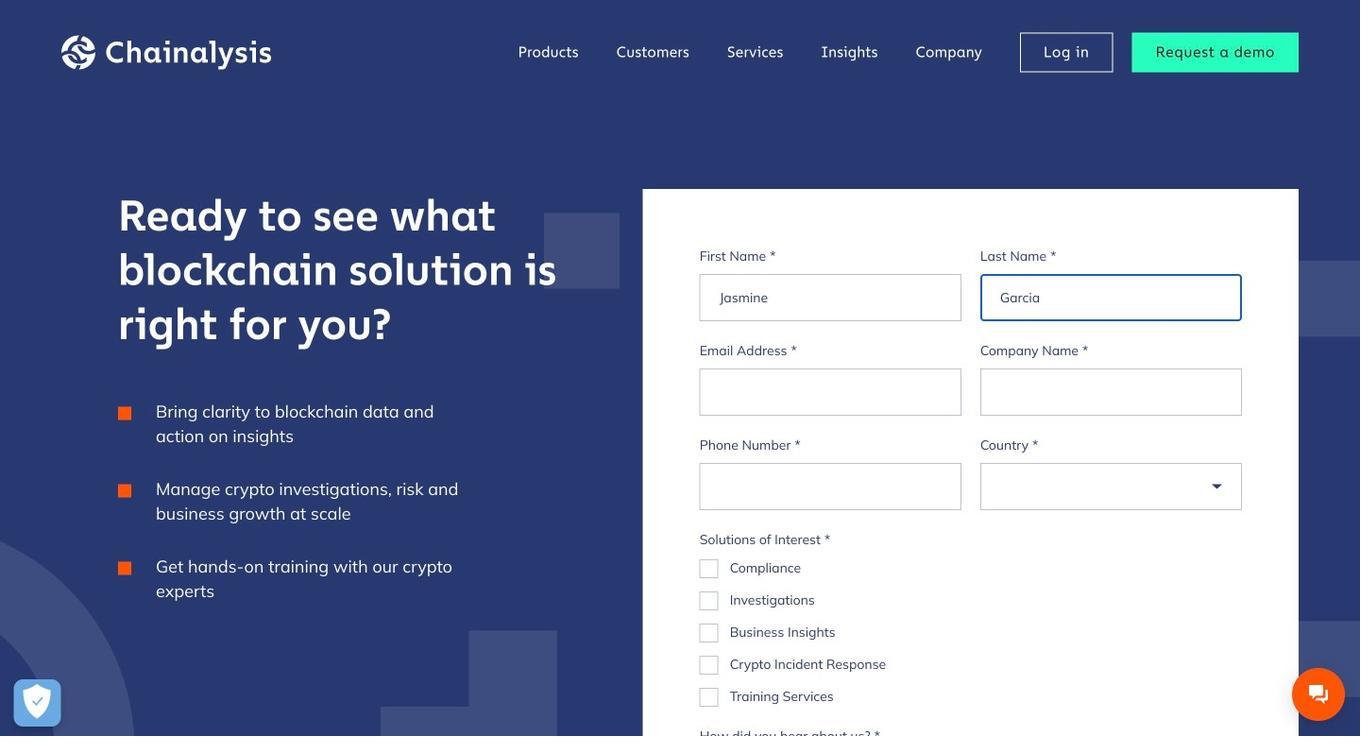Task type: describe. For each thing, give the bounding box(es) containing it.
open preferences image
[[23, 684, 51, 719]]



Task type: vqa. For each thing, say whether or not it's contained in the screenshot.
"CRYPTO.COM" image
no



Task type: locate. For each thing, give the bounding box(es) containing it.
None telephone field
[[700, 463, 962, 510]]

None checkbox
[[700, 559, 719, 578], [700, 656, 719, 675], [700, 688, 719, 707], [700, 559, 719, 578], [700, 656, 719, 675], [700, 688, 719, 707]]

None text field
[[981, 274, 1243, 321]]

None email field
[[700, 369, 962, 416]]

None text field
[[700, 274, 962, 321], [981, 369, 1243, 416], [700, 274, 962, 321], [981, 369, 1243, 416]]

None checkbox
[[700, 592, 719, 610], [700, 624, 719, 643], [700, 592, 719, 610], [700, 624, 719, 643]]



